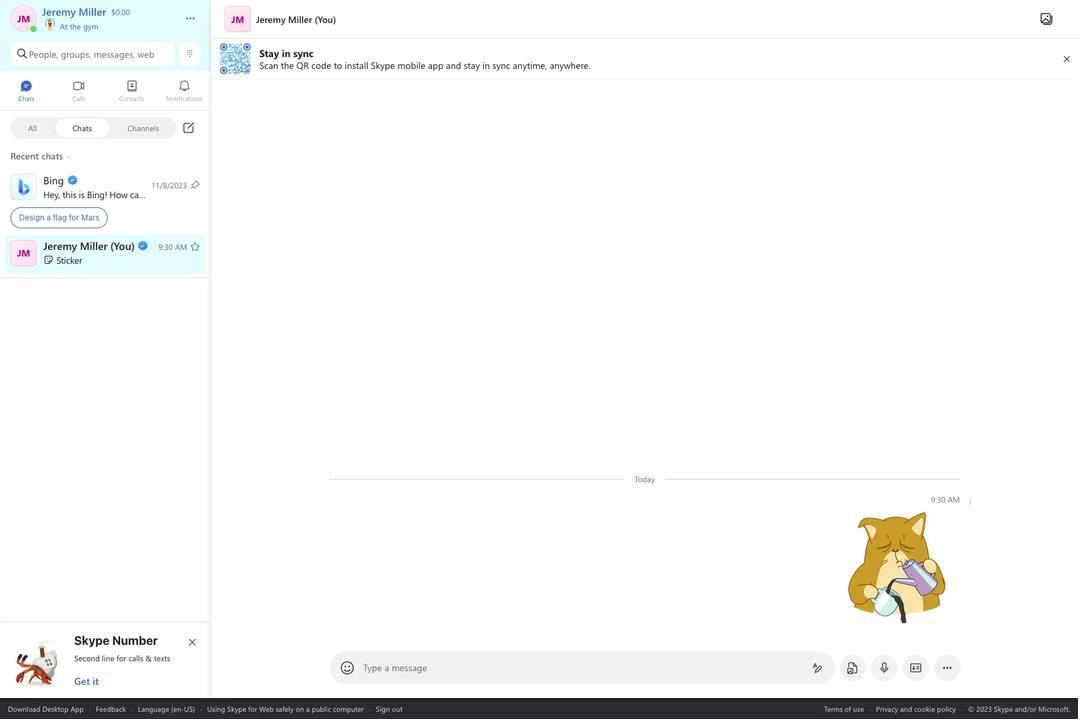 Task type: vqa. For each thing, say whether or not it's contained in the screenshot.
line
yes



Task type: locate. For each thing, give the bounding box(es) containing it.
Type a message text field
[[364, 662, 802, 676]]

public
[[312, 704, 331, 714]]

skype
[[74, 635, 110, 648], [227, 704, 246, 714]]

cookie
[[915, 704, 936, 714]]

it
[[93, 675, 99, 688]]

design a flag for mars
[[19, 213, 99, 223]]

skype up second
[[74, 635, 110, 648]]

chats
[[73, 123, 92, 133]]

using skype for web safely on a public computer link
[[207, 704, 364, 714]]

texts
[[154, 654, 170, 664]]

calls
[[129, 654, 143, 664]]

can
[[130, 188, 144, 201]]

1 horizontal spatial a
[[306, 704, 310, 714]]

second line for calls & texts
[[74, 654, 170, 664]]

for
[[69, 213, 79, 223], [117, 654, 126, 664], [248, 704, 257, 714]]

2 horizontal spatial for
[[248, 704, 257, 714]]

the
[[70, 21, 81, 32]]

&
[[146, 654, 152, 664]]

terms of use link
[[825, 704, 864, 714]]

message
[[392, 662, 427, 675]]

privacy and cookie policy link
[[877, 704, 956, 714]]

for right flag on the top of the page
[[69, 213, 79, 223]]

1 vertical spatial a
[[385, 662, 389, 675]]

download desktop app link
[[8, 704, 84, 714]]

a left flag on the top of the page
[[47, 213, 51, 223]]

for right line
[[117, 654, 126, 664]]

mars
[[81, 213, 99, 223]]

flag
[[53, 213, 67, 223]]

hey,
[[43, 188, 60, 201]]

a right on
[[306, 704, 310, 714]]

0 vertical spatial for
[[69, 213, 79, 223]]

privacy
[[877, 704, 899, 714]]

for inside skype number element
[[117, 654, 126, 664]]

sticker
[[56, 254, 82, 266]]

people, groups, messages, web
[[29, 48, 154, 60]]

second
[[74, 654, 100, 664]]

2 horizontal spatial a
[[385, 662, 389, 675]]

skype right using
[[227, 704, 246, 714]]

design
[[19, 213, 44, 223]]

sign
[[376, 704, 390, 714]]

0 horizontal spatial skype
[[74, 635, 110, 648]]

tab list
[[0, 74, 211, 110]]

how
[[110, 188, 128, 201]]

2 vertical spatial for
[[248, 704, 257, 714]]

1 horizontal spatial for
[[117, 654, 126, 664]]

a for flag
[[47, 213, 51, 223]]

i
[[146, 188, 149, 201]]

people, groups, messages, web button
[[11, 42, 174, 66]]

!
[[105, 188, 107, 201]]

at
[[60, 21, 68, 32]]

terms of use
[[825, 704, 864, 714]]

is
[[79, 188, 85, 201]]

1 vertical spatial skype
[[227, 704, 246, 714]]

a
[[47, 213, 51, 223], [385, 662, 389, 675], [306, 704, 310, 714]]

channels
[[128, 123, 159, 133]]

0 vertical spatial skype
[[74, 635, 110, 648]]

0 horizontal spatial a
[[47, 213, 51, 223]]

this
[[63, 188, 76, 201]]

skype inside skype number element
[[74, 635, 110, 648]]

for left web
[[248, 704, 257, 714]]

download
[[8, 704, 40, 714]]

1 vertical spatial for
[[117, 654, 126, 664]]

a for message
[[385, 662, 389, 675]]

0 vertical spatial a
[[47, 213, 51, 223]]

computer
[[333, 704, 364, 714]]

type a message
[[363, 662, 427, 675]]

a right type
[[385, 662, 389, 675]]



Task type: describe. For each thing, give the bounding box(es) containing it.
language (en-us)
[[138, 704, 195, 714]]

privacy and cookie policy
[[877, 704, 956, 714]]

skype number element
[[11, 635, 200, 688]]

you
[[170, 188, 185, 201]]

0 horizontal spatial for
[[69, 213, 79, 223]]

using skype for web safely on a public computer
[[207, 704, 364, 714]]

(en-
[[171, 704, 184, 714]]

language (en-us) link
[[138, 704, 195, 714]]

download desktop app
[[8, 704, 84, 714]]

and
[[901, 704, 913, 714]]

line
[[102, 654, 114, 664]]

gym
[[83, 21, 98, 32]]

feedback
[[96, 704, 126, 714]]

all
[[28, 123, 37, 133]]

messages,
[[94, 48, 135, 60]]

9:30 am
[[932, 495, 960, 505]]

feedback link
[[96, 704, 126, 714]]

web
[[138, 48, 154, 60]]

9:30
[[932, 495, 946, 505]]

app
[[71, 704, 84, 714]]

get it
[[74, 675, 99, 688]]

today?
[[187, 188, 213, 201]]

for for using skype for web safely on a public computer
[[248, 704, 257, 714]]

number
[[112, 635, 158, 648]]

on
[[296, 704, 304, 714]]

using
[[207, 704, 225, 714]]

2 vertical spatial a
[[306, 704, 310, 714]]

of
[[845, 704, 852, 714]]

people,
[[29, 48, 58, 60]]

help
[[151, 188, 168, 201]]

language
[[138, 704, 169, 714]]

terms
[[825, 704, 843, 714]]

at the gym button
[[42, 18, 172, 32]]

type
[[363, 662, 382, 675]]

bing
[[87, 188, 105, 201]]

sticker button
[[0, 235, 211, 274]]

1 horizontal spatial skype
[[227, 704, 246, 714]]

out
[[392, 704, 403, 714]]

at the gym
[[58, 21, 98, 32]]

us)
[[184, 704, 195, 714]]

safely
[[276, 704, 294, 714]]

policy
[[938, 704, 956, 714]]

skype number
[[74, 635, 158, 648]]

sign out
[[376, 704, 403, 714]]

get
[[74, 675, 90, 688]]

use
[[853, 704, 864, 714]]

sign out link
[[376, 704, 403, 714]]

groups,
[[61, 48, 91, 60]]

web
[[259, 704, 274, 714]]

hey, this is bing ! how can i help you today?
[[43, 188, 216, 201]]

desktop
[[42, 704, 69, 714]]

for for second line for calls & texts
[[117, 654, 126, 664]]

am
[[948, 495, 960, 505]]



